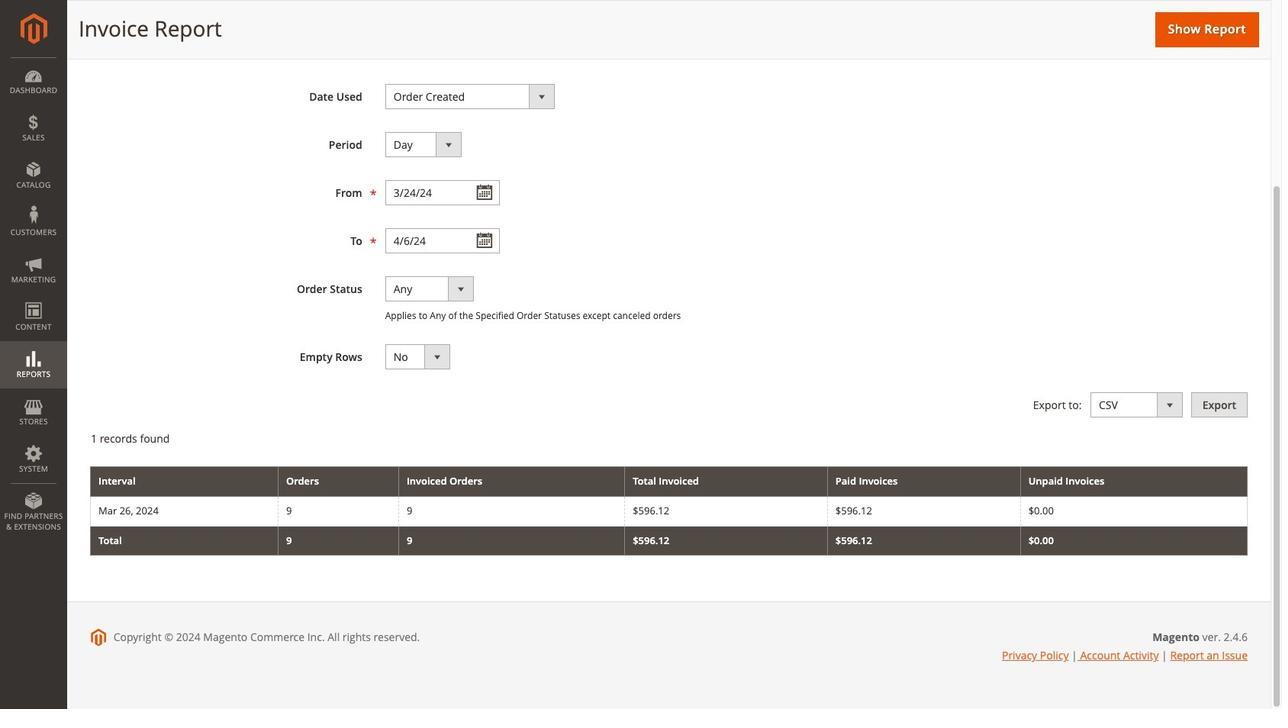 Task type: locate. For each thing, give the bounding box(es) containing it.
None text field
[[385, 180, 500, 205]]

menu bar
[[0, 57, 67, 540]]

magento admin panel image
[[20, 13, 47, 44]]

None text field
[[385, 228, 500, 254]]



